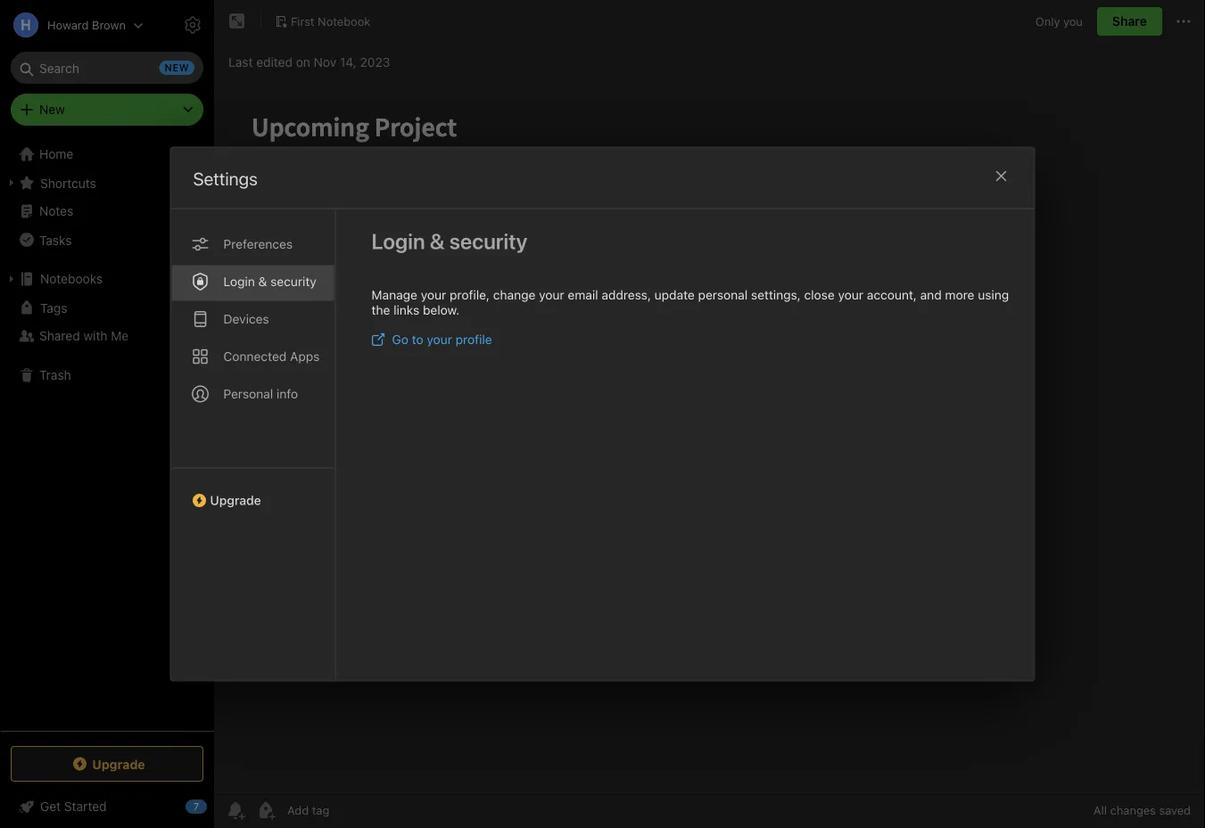 Task type: describe. For each thing, give the bounding box(es) containing it.
only
[[1036, 14, 1060, 28]]

notes
[[39, 204, 73, 219]]

tasks
[[39, 233, 72, 247]]

settings image
[[182, 14, 203, 36]]

add a reminder image
[[225, 800, 246, 822]]

tasks button
[[0, 226, 213, 254]]

shared with me
[[39, 329, 129, 344]]

manage
[[372, 288, 418, 302]]

manage your profile, change your email address, update personal settings, close your account, and more using the links below.
[[372, 288, 1009, 318]]

saved
[[1159, 804, 1191, 818]]

settings,
[[751, 288, 801, 302]]

upgrade button inside tab list
[[171, 468, 335, 515]]

home
[[39, 147, 73, 161]]

first
[[291, 14, 315, 28]]

connected
[[224, 349, 287, 364]]

notebooks link
[[0, 265, 213, 294]]

go to your profile
[[392, 332, 492, 347]]

new
[[39, 102, 65, 117]]

the
[[372, 303, 390, 318]]

using
[[978, 288, 1009, 302]]

0 horizontal spatial login & security
[[224, 274, 317, 289]]

Note Editor text field
[[214, 86, 1205, 792]]

preferences
[[224, 237, 293, 252]]

0 vertical spatial security
[[449, 229, 528, 254]]

email
[[568, 288, 598, 302]]

shortcuts
[[40, 176, 96, 190]]

change
[[493, 288, 536, 302]]

home link
[[0, 140, 214, 169]]

0 horizontal spatial security
[[270, 274, 317, 289]]

0 horizontal spatial &
[[258, 274, 267, 289]]

shortcuts button
[[0, 169, 213, 197]]

tab list containing preferences
[[171, 209, 336, 681]]

and
[[920, 288, 942, 302]]

0 horizontal spatial login
[[224, 274, 255, 289]]

add tag image
[[255, 800, 277, 822]]

to
[[412, 332, 424, 347]]

your right close
[[838, 288, 864, 302]]

tree containing home
[[0, 140, 214, 731]]

notes link
[[0, 197, 213, 226]]

personal
[[224, 387, 273, 402]]

links
[[394, 303, 420, 318]]

go
[[392, 332, 409, 347]]

first notebook button
[[269, 9, 377, 34]]

close
[[804, 288, 835, 302]]

on
[[296, 55, 310, 70]]

expand notebooks image
[[4, 272, 19, 286]]

you
[[1064, 14, 1083, 28]]

edited
[[256, 55, 293, 70]]

share
[[1113, 14, 1147, 29]]

shared
[[39, 329, 80, 344]]

only you
[[1036, 14, 1083, 28]]

your right to at the top
[[427, 332, 452, 347]]



Task type: locate. For each thing, give the bounding box(es) containing it.
1 horizontal spatial login & security
[[372, 229, 528, 254]]

& up the below.
[[430, 229, 445, 254]]

0 vertical spatial login & security
[[372, 229, 528, 254]]

login up devices
[[224, 274, 255, 289]]

connected apps
[[224, 349, 320, 364]]

1 horizontal spatial &
[[430, 229, 445, 254]]

changes
[[1110, 804, 1156, 818]]

go to your profile button
[[372, 332, 492, 347]]

login & security
[[372, 229, 528, 254], [224, 274, 317, 289]]

trash link
[[0, 361, 213, 390]]

account,
[[867, 288, 917, 302]]

0 vertical spatial login
[[372, 229, 425, 254]]

login up manage
[[372, 229, 425, 254]]

expand note image
[[227, 11, 248, 32]]

1 vertical spatial upgrade
[[92, 757, 145, 772]]

all changes saved
[[1094, 804, 1191, 818]]

None search field
[[23, 52, 191, 84]]

tree
[[0, 140, 214, 731]]

2023
[[360, 55, 390, 70]]

your
[[421, 288, 446, 302], [539, 288, 564, 302], [838, 288, 864, 302], [427, 332, 452, 347]]

0 vertical spatial upgrade
[[210, 493, 261, 508]]

1 horizontal spatial upgrade
[[210, 493, 261, 508]]

1 vertical spatial security
[[270, 274, 317, 289]]

share button
[[1097, 7, 1163, 36]]

0 vertical spatial upgrade button
[[171, 468, 335, 515]]

personal info
[[224, 387, 298, 402]]

1 vertical spatial login & security
[[224, 274, 317, 289]]

nov
[[314, 55, 337, 70]]

below.
[[423, 303, 460, 318]]

info
[[277, 387, 298, 402]]

1 vertical spatial upgrade button
[[11, 747, 203, 782]]

0 vertical spatial &
[[430, 229, 445, 254]]

note window element
[[214, 0, 1205, 829]]

new button
[[11, 94, 203, 126]]

tags button
[[0, 294, 213, 322]]

& down preferences
[[258, 274, 267, 289]]

devices
[[224, 312, 269, 327]]

login & security down preferences
[[224, 274, 317, 289]]

1 vertical spatial login
[[224, 274, 255, 289]]

1 horizontal spatial login
[[372, 229, 425, 254]]

close image
[[991, 166, 1012, 187]]

last
[[228, 55, 253, 70]]

me
[[111, 329, 129, 344]]

upgrade button
[[171, 468, 335, 515], [11, 747, 203, 782]]

your left email
[[539, 288, 564, 302]]

profile,
[[450, 288, 490, 302]]

personal
[[698, 288, 748, 302]]

your up the below.
[[421, 288, 446, 302]]

first notebook
[[291, 14, 371, 28]]

login
[[372, 229, 425, 254], [224, 274, 255, 289]]

0 horizontal spatial upgrade
[[92, 757, 145, 772]]

all
[[1094, 804, 1107, 818]]

shared with me link
[[0, 322, 213, 351]]

upgrade
[[210, 493, 261, 508], [92, 757, 145, 772]]

address,
[[602, 288, 651, 302]]

notebook
[[318, 14, 371, 28]]

&
[[430, 229, 445, 254], [258, 274, 267, 289]]

trash
[[39, 368, 71, 383]]

Search text field
[[23, 52, 191, 84]]

last edited on nov 14, 2023
[[228, 55, 390, 70]]

update
[[655, 288, 695, 302]]

upgrade inside tab list
[[210, 493, 261, 508]]

profile
[[456, 332, 492, 347]]

security down preferences
[[270, 274, 317, 289]]

notebooks
[[40, 272, 103, 286]]

more
[[945, 288, 975, 302]]

login & security up "profile,"
[[372, 229, 528, 254]]

security up "profile,"
[[449, 229, 528, 254]]

security
[[449, 229, 528, 254], [270, 274, 317, 289]]

tab list
[[171, 209, 336, 681]]

settings
[[193, 168, 258, 189]]

apps
[[290, 349, 320, 364]]

tags
[[40, 300, 67, 315]]

14,
[[340, 55, 357, 70]]

with
[[83, 329, 108, 344]]

1 horizontal spatial security
[[449, 229, 528, 254]]

1 vertical spatial &
[[258, 274, 267, 289]]



Task type: vqa. For each thing, say whether or not it's contained in the screenshot.
topmost Login & security
yes



